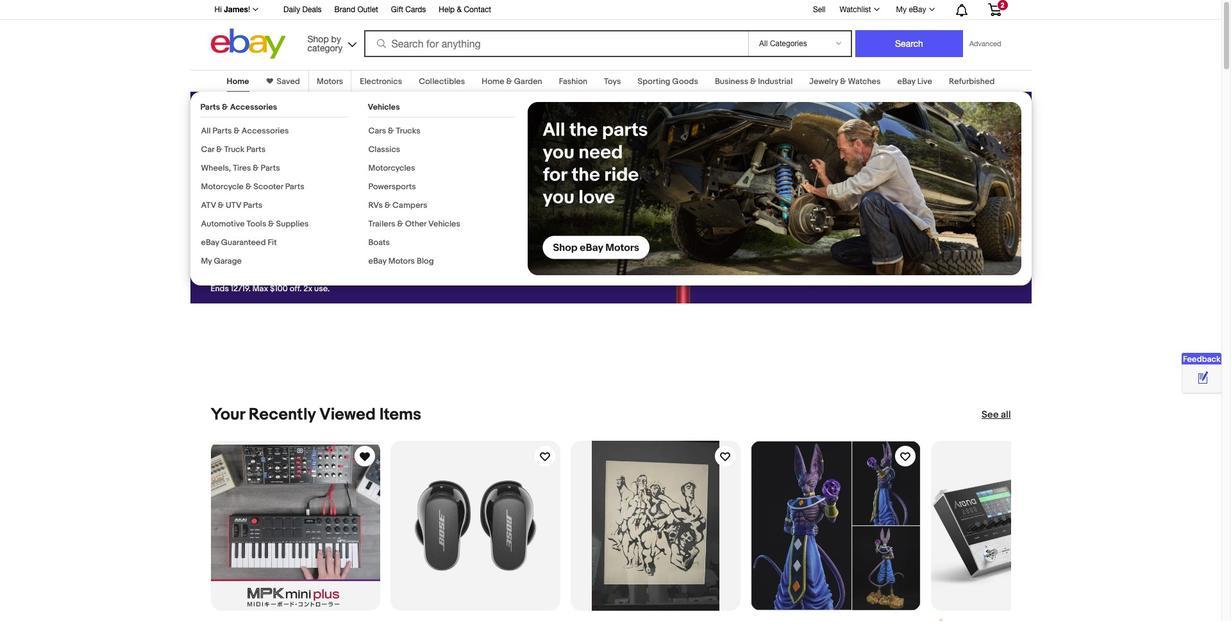 Task type: describe. For each thing, give the bounding box(es) containing it.
none submit inside shop by category banner
[[856, 30, 964, 57]]

tires
[[233, 163, 251, 173]]

help & contact
[[439, 5, 492, 14]]

refurbished link
[[950, 76, 995, 87]]

motors link
[[317, 76, 343, 87]]

$100
[[270, 283, 288, 294]]

sporting goods
[[638, 76, 699, 87]]

off
[[368, 101, 400, 132]]

ends
[[211, 283, 229, 294]]

business & industrial link
[[715, 76, 793, 87]]

collectibles link
[[419, 76, 465, 87]]

watchlist link
[[833, 2, 886, 17]]

help
[[439, 5, 455, 14]]

home & garden link
[[482, 76, 543, 87]]

parts & accessories
[[201, 102, 277, 112]]

watches
[[849, 76, 881, 87]]

collectibles
[[419, 76, 465, 87]]

trucks
[[396, 126, 421, 136]]

0 vertical spatial vehicles
[[368, 102, 400, 112]]

motors inside vehicles element
[[389, 256, 415, 266]]

get the coupon link
[[211, 211, 333, 240]]

parts for &
[[261, 163, 280, 173]]

supplies
[[276, 219, 309, 229]]

motorcycle & scooter parts link
[[201, 182, 305, 192]]

ebay inside my ebay link
[[909, 5, 927, 14]]

12/19.
[[231, 283, 251, 294]]

brand
[[335, 5, 356, 14]]

vehicles element
[[368, 102, 515, 275]]

boats link
[[369, 237, 390, 248]]

business & industrial
[[715, 76, 793, 87]]

& right tires
[[253, 163, 259, 173]]

category
[[308, 43, 343, 53]]

& for rvs & campers
[[385, 200, 391, 210]]

holiday
[[242, 167, 280, 181]]

account navigation
[[208, 0, 1012, 20]]

industrial
[[759, 76, 793, 87]]

parts right all
[[213, 126, 232, 136]]

& up truck
[[234, 126, 240, 136]]

home for home & garden
[[482, 76, 505, 87]]

hi james !
[[215, 4, 250, 14]]

parts for utv
[[243, 200, 263, 210]]

your recently viewed items link
[[211, 405, 422, 425]]

boats
[[369, 237, 390, 248]]

20%
[[310, 101, 363, 132]]

my garage link
[[201, 256, 242, 266]]

coupon
[[263, 219, 301, 232]]

scooter
[[254, 182, 283, 192]]

1 vertical spatial accessories
[[242, 126, 289, 136]]

atv
[[201, 200, 216, 210]]

advanced link
[[964, 31, 1008, 56]]

classics link
[[369, 144, 401, 155]]

enjoy
[[211, 167, 239, 181]]

fashion
[[559, 76, 588, 87]]

my for my ebay
[[897, 5, 907, 14]]

powersports link
[[369, 182, 416, 192]]

sell link
[[808, 5, 832, 14]]

gift cards link
[[391, 3, 426, 17]]

cars & trucks link
[[369, 126, 421, 136]]

ebay for ebay guaranteed fit
[[201, 237, 219, 248]]

items
[[380, 405, 422, 425]]

direct
[[211, 131, 279, 162]]

an extra 20% off direct from dyson main content
[[0, 62, 1222, 621]]

my ebay link
[[890, 2, 941, 17]]

toys
[[604, 76, 621, 87]]

brand outlet
[[335, 5, 378, 14]]

shop by category banner
[[208, 0, 1012, 62]]

electronics link
[[360, 76, 402, 87]]

gift
[[391, 5, 404, 14]]

other
[[405, 219, 427, 229]]

all parts & accessories link
[[201, 126, 289, 136]]

ebay guaranteed fit link
[[201, 237, 277, 248]]

all
[[1002, 409, 1012, 421]]

& for jewelry & watches
[[841, 76, 847, 87]]

extra
[[247, 101, 305, 132]]

powersports
[[369, 182, 416, 192]]

atv & utv parts
[[201, 200, 263, 210]]

by
[[331, 34, 341, 44]]

& for business & industrial
[[751, 76, 757, 87]]

see all
[[982, 409, 1012, 421]]

home for home
[[227, 76, 249, 87]]

car & truck parts link
[[201, 144, 266, 155]]

jewelry & watches link
[[810, 76, 881, 87]]

ebay guaranteed fit
[[201, 237, 277, 248]]

sporting
[[638, 76, 671, 87]]

& right tools
[[268, 219, 274, 229]]

sporting goods link
[[638, 76, 699, 87]]

ends 12/19. max $100 off. 2x use.
[[211, 283, 330, 294]]

& for help & contact
[[457, 5, 462, 14]]



Task type: vqa. For each thing, say whether or not it's contained in the screenshot.
middle sold
no



Task type: locate. For each thing, give the bounding box(es) containing it.
2x
[[304, 283, 313, 294]]

1 vertical spatial vehicles
[[429, 219, 461, 229]]

& left other
[[397, 219, 404, 229]]

get
[[222, 219, 242, 232]]

ebay down boats 'link'
[[369, 256, 387, 266]]

advanced
[[970, 40, 1002, 47]]

1 horizontal spatial home
[[482, 76, 505, 87]]

home & garden
[[482, 76, 543, 87]]

& for parts & accessories
[[222, 102, 228, 112]]

& for cars & trucks
[[388, 126, 394, 136]]

rvs & campers link
[[369, 200, 428, 210]]

wheels,
[[201, 163, 231, 173]]

parts & accessories element
[[201, 102, 347, 275]]

0 horizontal spatial motors
[[317, 76, 343, 87]]

ebay motors blog
[[369, 256, 434, 266]]

my left the garage
[[201, 256, 212, 266]]

my
[[897, 5, 907, 14], [201, 256, 212, 266]]

fit
[[268, 237, 277, 248]]

hi
[[215, 5, 222, 14]]

cars
[[369, 126, 386, 136]]

vehicles right other
[[429, 219, 461, 229]]

trailers
[[369, 219, 396, 229]]

my inside my ebay link
[[897, 5, 907, 14]]

vacuums,
[[341, 167, 392, 181]]

shop by category button
[[302, 29, 360, 56]]

your recently viewed items
[[211, 405, 422, 425]]

motors left blog
[[389, 256, 415, 266]]

!
[[248, 5, 250, 14]]

motorcycles
[[369, 163, 416, 173]]

& left garden
[[507, 76, 513, 87]]

my inside parts & accessories element
[[201, 256, 212, 266]]

help & contact link
[[439, 3, 492, 17]]

motors
[[317, 76, 343, 87], [389, 256, 415, 266]]

garage
[[214, 256, 242, 266]]

vehicles
[[368, 102, 400, 112], [429, 219, 461, 229]]

& right rvs
[[385, 200, 391, 210]]

my right watchlist link
[[897, 5, 907, 14]]

& right atv
[[218, 200, 224, 210]]

brand outlet link
[[335, 3, 378, 17]]

live
[[918, 76, 933, 87]]

jewelry
[[810, 76, 839, 87]]

& for trailers & other vehicles
[[397, 219, 404, 229]]

daily
[[284, 5, 300, 14]]

refurbished
[[950, 76, 995, 87]]

daily deals link
[[284, 3, 322, 17]]

0 vertical spatial motors
[[317, 76, 343, 87]]

2
[[1001, 1, 1005, 9]]

outlet
[[358, 5, 378, 14]]

from
[[285, 131, 337, 162]]

0 horizontal spatial my
[[201, 256, 212, 266]]

wheels, tires & parts link
[[201, 163, 280, 173]]

ebay motors blog link
[[369, 256, 434, 266]]

1 vertical spatial my
[[201, 256, 212, 266]]

my garage
[[201, 256, 242, 266]]

parts for truck
[[247, 144, 266, 155]]

ebay inside parts & accessories element
[[201, 237, 219, 248]]

gift cards
[[391, 5, 426, 14]]

garden
[[514, 76, 543, 87]]

& right business on the right of page
[[751, 76, 757, 87]]

cars & trucks
[[369, 126, 421, 136]]

shop
[[308, 34, 329, 44]]

viewed
[[320, 405, 376, 425]]

home
[[227, 76, 249, 87], [482, 76, 505, 87]]

purifiers,
[[211, 181, 257, 195]]

goods
[[673, 76, 699, 87]]

parts for scooter
[[285, 182, 305, 192]]

& for car & truck parts
[[216, 144, 222, 155]]

0 vertical spatial my
[[897, 5, 907, 14]]

saved
[[277, 76, 300, 87]]

parts down motorcycle & scooter parts
[[243, 200, 263, 210]]

automotive tools & supplies
[[201, 219, 309, 229]]

toys link
[[604, 76, 621, 87]]

accessories
[[230, 102, 277, 112], [242, 126, 289, 136]]

parts down all parts & accessories link
[[247, 144, 266, 155]]

Search for anything text field
[[366, 31, 746, 56]]

car
[[201, 144, 214, 155]]

1 home from the left
[[227, 76, 249, 87]]

utv
[[226, 200, 242, 210]]

parts up all
[[201, 102, 220, 112]]

& right car
[[216, 144, 222, 155]]

parts down the savings
[[285, 182, 305, 192]]

home left garden
[[482, 76, 505, 87]]

ebay right watchlist link
[[909, 5, 927, 14]]

& for home & garden
[[507, 76, 513, 87]]

dyson
[[343, 131, 415, 162]]

& right jewelry
[[841, 76, 847, 87]]

an
[[211, 101, 242, 132]]

feedback
[[1184, 354, 1221, 364]]

& down holiday
[[246, 182, 252, 192]]

None submit
[[856, 30, 964, 57]]

on
[[325, 167, 339, 181]]

all parts & accessories
[[201, 126, 289, 136]]

& right help
[[457, 5, 462, 14]]

an extra 20% off direct from dyson enjoy holiday savings on vacuums, purifiers, and more.
[[211, 101, 415, 195]]

fashion link
[[559, 76, 588, 87]]

max
[[253, 283, 268, 294]]

a person in a gray shirt and navy blue jeans is sitting below a black car that's lifted slightly above him, and is working on the wheel area with the tire removed. there are plants and grass in the background. image
[[528, 102, 1022, 275]]

parts up "scooter"
[[261, 163, 280, 173]]

my for my garage
[[201, 256, 212, 266]]

accessories up all parts & accessories
[[230, 102, 277, 112]]

0 vertical spatial accessories
[[230, 102, 277, 112]]

ebay up my garage
[[201, 237, 219, 248]]

ebay for ebay motors blog
[[369, 256, 387, 266]]

motorcycle
[[201, 182, 244, 192]]

an extra 20% off direct from dyson link
[[211, 101, 424, 162]]

atv & utv parts link
[[201, 200, 263, 210]]

motors down category
[[317, 76, 343, 87]]

trailers & other vehicles
[[369, 219, 461, 229]]

1 horizontal spatial motors
[[389, 256, 415, 266]]

wheels, tires & parts
[[201, 163, 280, 173]]

ebay left live
[[898, 76, 916, 87]]

& for atv & utv parts
[[218, 200, 224, 210]]

0 horizontal spatial home
[[227, 76, 249, 87]]

0 horizontal spatial vehicles
[[368, 102, 400, 112]]

& for motorcycle & scooter parts
[[246, 182, 252, 192]]

& inside "link"
[[457, 5, 462, 14]]

2 link
[[981, 0, 1010, 19]]

1 horizontal spatial vehicles
[[429, 219, 461, 229]]

ebay for ebay live
[[898, 76, 916, 87]]

ebay live link
[[898, 76, 933, 87]]

ebay inside vehicles element
[[369, 256, 387, 266]]

1 vertical spatial motors
[[389, 256, 415, 266]]

ebay
[[909, 5, 927, 14], [898, 76, 916, 87], [201, 237, 219, 248], [369, 256, 387, 266]]

all
[[201, 126, 211, 136]]

2 home from the left
[[482, 76, 505, 87]]

ebay live
[[898, 76, 933, 87]]

jewelry & watches
[[810, 76, 881, 87]]

see
[[982, 409, 999, 421]]

recently
[[249, 405, 316, 425]]

vehicles up the cars
[[368, 102, 400, 112]]

& up all parts & accessories link
[[222, 102, 228, 112]]

get the coupon
[[222, 219, 304, 232]]

& right the cars
[[388, 126, 394, 136]]

see all link
[[982, 409, 1012, 422]]

watchlist
[[840, 5, 872, 14]]

accessories down parts & accessories
[[242, 126, 289, 136]]

automotive tools & supplies link
[[201, 219, 309, 229]]

1 horizontal spatial my
[[897, 5, 907, 14]]

rvs & campers
[[369, 200, 428, 210]]

home up parts & accessories
[[227, 76, 249, 87]]

daily deals
[[284, 5, 322, 14]]

blog
[[417, 256, 434, 266]]



